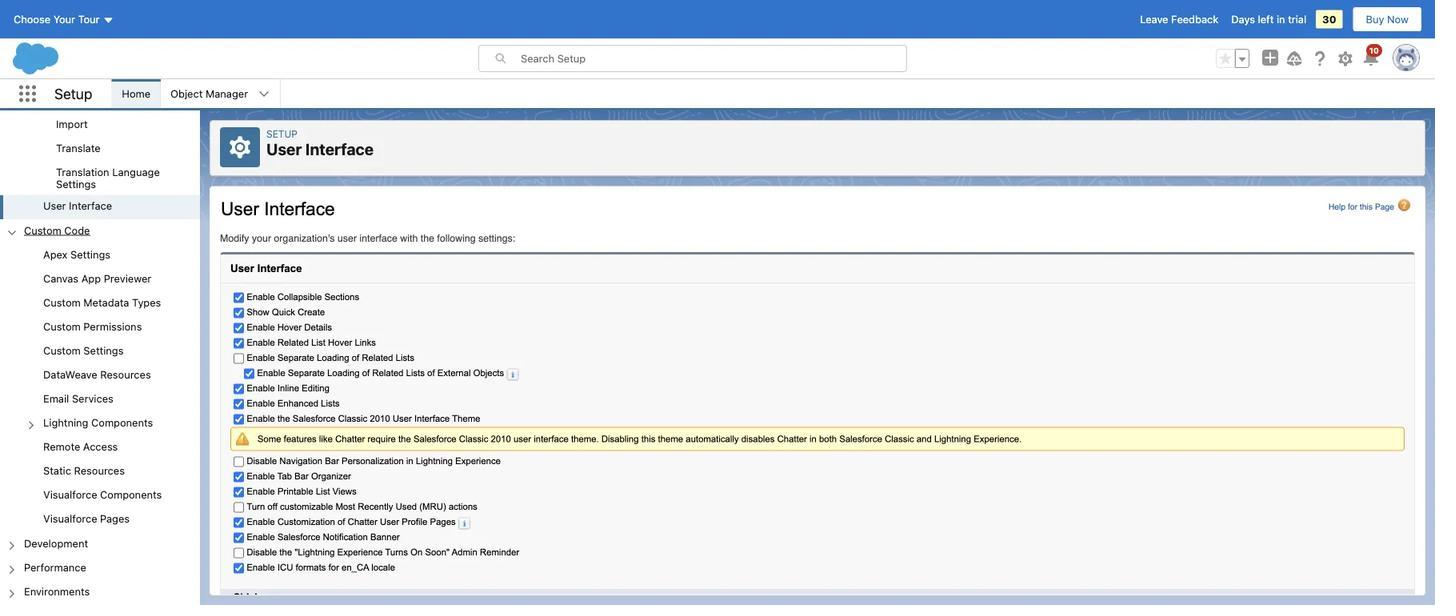 Task type: locate. For each thing, give the bounding box(es) containing it.
resources down access
[[74, 465, 125, 477]]

interface inside setup user interface
[[306, 140, 374, 158]]

visualforce
[[43, 489, 97, 501], [43, 513, 97, 525]]

2 vertical spatial settings
[[84, 344, 124, 356]]

static resources
[[43, 465, 125, 477]]

30
[[1323, 13, 1337, 25]]

access
[[83, 441, 118, 453]]

settings up the user interface
[[56, 178, 96, 190]]

1 horizontal spatial user
[[267, 140, 302, 158]]

days left in trial
[[1232, 13, 1307, 25]]

choose your tour
[[14, 13, 100, 25]]

components up pages
[[100, 489, 162, 501]]

settings inside apex settings link
[[70, 248, 110, 260]]

environments
[[24, 585, 90, 597]]

permissions
[[84, 320, 142, 332]]

app
[[81, 272, 101, 284]]

0 vertical spatial resources
[[100, 368, 151, 380]]

feedback
[[1172, 13, 1219, 25]]

user up custom code
[[43, 200, 66, 212]]

development link
[[24, 537, 88, 551]]

interface inside tree item
[[69, 200, 112, 212]]

user inside setup user interface
[[267, 140, 302, 158]]

custom up dataweave
[[43, 344, 81, 356]]

user inside tree item
[[43, 200, 66, 212]]

setup for setup user interface
[[267, 128, 298, 139]]

remote access link
[[43, 441, 118, 455]]

1 vertical spatial user
[[43, 200, 66, 212]]

components inside lightning components link
[[91, 417, 153, 429]]

setup
[[54, 85, 92, 102], [267, 128, 298, 139]]

buy
[[1367, 13, 1385, 25]]

visualforce for visualforce pages
[[43, 513, 97, 525]]

visualforce components link
[[43, 489, 162, 503]]

lightning
[[43, 417, 88, 429]]

settings inside custom settings link
[[84, 344, 124, 356]]

metadata
[[84, 296, 129, 308]]

custom up apex
[[24, 224, 61, 236]]

0 vertical spatial interface
[[306, 140, 374, 158]]

settings for custom
[[84, 344, 124, 356]]

user down setup link
[[267, 140, 302, 158]]

components inside visualforce components 'link'
[[100, 489, 162, 501]]

dataweave resources link
[[43, 368, 151, 383]]

custom code
[[24, 224, 90, 236]]

settings up dataweave resources
[[84, 344, 124, 356]]

services
[[72, 392, 114, 404]]

visualforce down static resources link
[[43, 489, 97, 501]]

apex settings
[[43, 248, 110, 260]]

custom down canvas
[[43, 296, 81, 308]]

choose your tour button
[[13, 6, 115, 32]]

custom settings link
[[43, 344, 124, 359]]

0 vertical spatial components
[[91, 417, 153, 429]]

setup link
[[267, 128, 298, 139]]

custom metadata types link
[[43, 296, 161, 311]]

components for lightning components
[[91, 417, 153, 429]]

setup inside setup user interface
[[267, 128, 298, 139]]

email services
[[43, 392, 114, 404]]

translation language settings link
[[56, 166, 200, 190]]

custom code link
[[24, 224, 90, 238]]

visualforce inside visualforce components 'link'
[[43, 489, 97, 501]]

custom
[[24, 224, 61, 236], [43, 296, 81, 308], [43, 320, 81, 332], [43, 344, 81, 356]]

interface
[[306, 140, 374, 158], [69, 200, 112, 212]]

import link
[[56, 118, 88, 133]]

1 vertical spatial interface
[[69, 200, 112, 212]]

10
[[1370, 46, 1380, 55]]

0 horizontal spatial user
[[43, 200, 66, 212]]

lightning components link
[[43, 417, 153, 431]]

translation
[[56, 166, 109, 178]]

1 vertical spatial components
[[100, 489, 162, 501]]

settings
[[56, 178, 96, 190], [70, 248, 110, 260], [84, 344, 124, 356]]

performance
[[24, 561, 86, 573]]

dataweave resources
[[43, 368, 151, 380]]

components up access
[[91, 417, 153, 429]]

0 vertical spatial settings
[[56, 178, 96, 190]]

your
[[53, 13, 75, 25]]

leave feedback
[[1141, 13, 1219, 25]]

canvas app previewer link
[[43, 272, 151, 287]]

settings up app in the left of the page
[[70, 248, 110, 260]]

translate link
[[56, 142, 101, 157]]

visualforce up development
[[43, 513, 97, 525]]

user interface
[[43, 200, 112, 212]]

manager
[[206, 88, 248, 100]]

custom up custom settings
[[43, 320, 81, 332]]

0 vertical spatial user
[[267, 140, 302, 158]]

object manager
[[171, 88, 248, 100]]

1 horizontal spatial setup
[[267, 128, 298, 139]]

object manager link
[[161, 79, 258, 108]]

0 horizontal spatial interface
[[69, 200, 112, 212]]

visualforce pages
[[43, 513, 130, 525]]

remote
[[43, 441, 80, 453]]

user
[[267, 140, 302, 158], [43, 200, 66, 212]]

visualforce inside visualforce pages link
[[43, 513, 97, 525]]

0 vertical spatial visualforce
[[43, 489, 97, 501]]

group
[[0, 0, 200, 219], [1217, 49, 1250, 68], [0, 89, 200, 195], [0, 243, 200, 532]]

export image
[[0, 89, 200, 113]]

1 visualforce from the top
[[43, 489, 97, 501]]

0 horizontal spatial setup
[[54, 85, 92, 102]]

now
[[1388, 13, 1409, 25]]

1 vertical spatial resources
[[74, 465, 125, 477]]

1 vertical spatial setup
[[267, 128, 298, 139]]

days
[[1232, 13, 1256, 25]]

types
[[132, 296, 161, 308]]

resources up services on the left of page
[[100, 368, 151, 380]]

leave
[[1141, 13, 1169, 25]]

import
[[56, 118, 88, 130]]

custom permissions
[[43, 320, 142, 332]]

0 vertical spatial setup
[[54, 85, 92, 102]]

custom settings
[[43, 344, 124, 356]]

2 visualforce from the top
[[43, 513, 97, 525]]

performance link
[[24, 561, 86, 575]]

1 vertical spatial settings
[[70, 248, 110, 260]]

resources
[[100, 368, 151, 380], [74, 465, 125, 477]]

components
[[91, 417, 153, 429], [100, 489, 162, 501]]

setup user interface
[[267, 128, 374, 158]]

group containing apex settings
[[0, 243, 200, 532]]

settings for apex
[[70, 248, 110, 260]]

1 vertical spatial visualforce
[[43, 513, 97, 525]]

1 horizontal spatial interface
[[306, 140, 374, 158]]

canvas app previewer
[[43, 272, 151, 284]]



Task type: vqa. For each thing, say whether or not it's contained in the screenshot.
left User
yes



Task type: describe. For each thing, give the bounding box(es) containing it.
lightning components
[[43, 417, 153, 429]]

static
[[43, 465, 71, 477]]

apex
[[43, 248, 68, 260]]

custom code tree item
[[0, 219, 200, 532]]

apex settings link
[[43, 248, 110, 262]]

canvas
[[43, 272, 79, 284]]

previewer
[[104, 272, 151, 284]]

development
[[24, 537, 88, 549]]

10 button
[[1362, 44, 1383, 68]]

visualforce pages link
[[43, 513, 130, 527]]

resources for static resources
[[74, 465, 125, 477]]

home link
[[112, 79, 160, 108]]

lightning components tree item
[[0, 412, 200, 436]]

static resources link
[[43, 465, 125, 479]]

leave feedback link
[[1141, 13, 1219, 25]]

home
[[122, 88, 151, 100]]

pages
[[100, 513, 130, 525]]

object
[[171, 88, 203, 100]]

dataweave
[[43, 368, 97, 380]]

language
[[112, 166, 160, 178]]

translation language settings
[[56, 166, 160, 190]]

visualforce components
[[43, 489, 162, 501]]

environments link
[[24, 585, 90, 599]]

buy now
[[1367, 13, 1409, 25]]

components for visualforce components
[[100, 489, 162, 501]]

in
[[1277, 13, 1286, 25]]

custom for custom permissions
[[43, 320, 81, 332]]

user interface tree item
[[0, 195, 200, 219]]

settings inside translation language settings
[[56, 178, 96, 190]]

custom metadata types
[[43, 296, 161, 308]]

email services link
[[43, 392, 114, 407]]

translate
[[56, 142, 101, 154]]

choose
[[14, 13, 50, 25]]

left
[[1259, 13, 1275, 25]]

email
[[43, 392, 69, 404]]

Search Setup text field
[[521, 46, 907, 71]]

resources for dataweave resources
[[100, 368, 151, 380]]

trial
[[1289, 13, 1307, 25]]

buy now button
[[1353, 6, 1423, 32]]

code
[[64, 224, 90, 236]]

custom for custom code
[[24, 224, 61, 236]]

visualforce for visualforce components
[[43, 489, 97, 501]]

custom for custom metadata types
[[43, 296, 81, 308]]

custom for custom settings
[[43, 344, 81, 356]]

user interface link
[[43, 200, 112, 214]]

remote access
[[43, 441, 118, 453]]

custom permissions link
[[43, 320, 142, 335]]

tour
[[78, 13, 100, 25]]

setup for setup
[[54, 85, 92, 102]]



